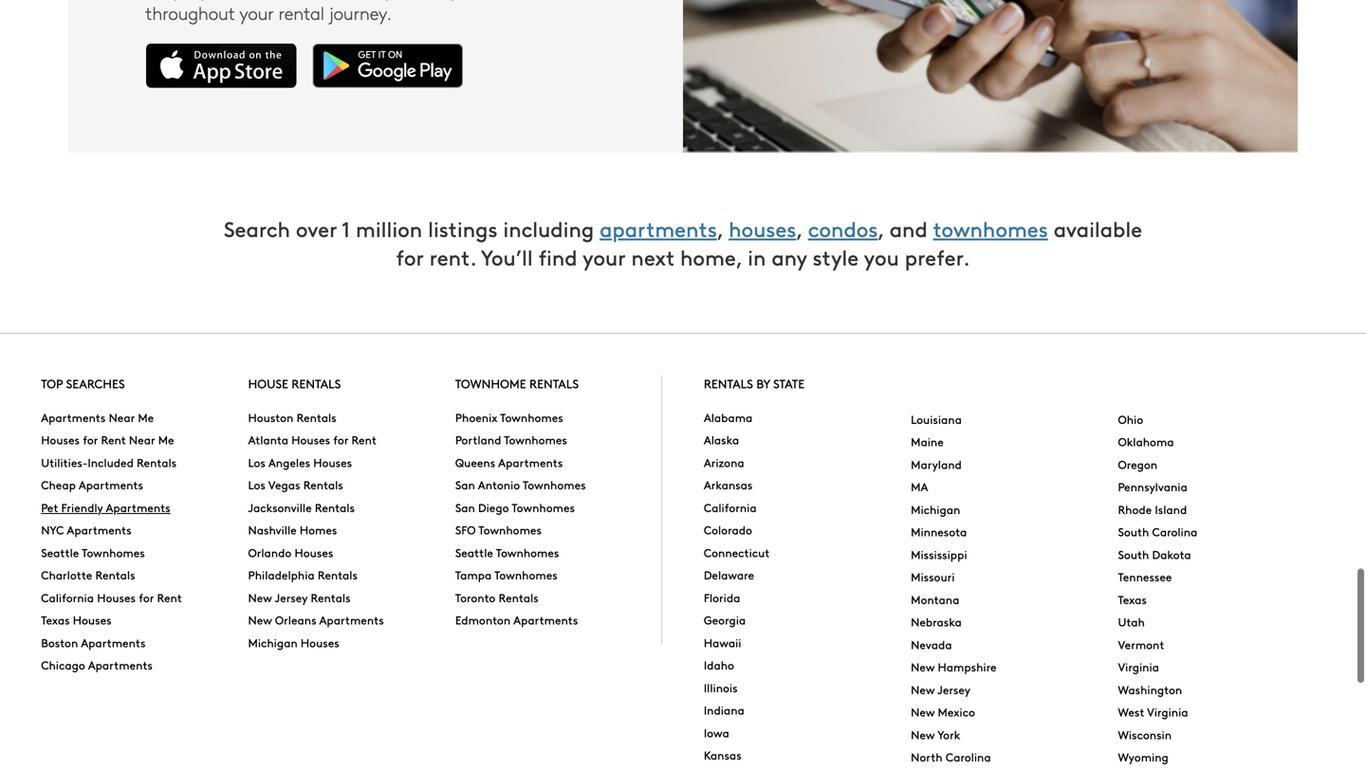 Task type: locate. For each thing, give the bounding box(es) containing it.
apartments down "included"
[[79, 477, 143, 493]]

0 vertical spatial carolina
[[1153, 524, 1198, 540]]

condos link
[[808, 214, 878, 243]]

texas
[[1119, 592, 1147, 607], [41, 612, 70, 628]]

0 horizontal spatial ,
[[717, 214, 723, 243]]

for
[[396, 243, 424, 272], [83, 432, 98, 448], [333, 432, 349, 448], [139, 590, 154, 605]]

near up 'houses for rent near me' "link"
[[109, 409, 135, 425]]

1 seattle from the left
[[41, 545, 79, 560]]

1 vertical spatial texas
[[41, 612, 70, 628]]

new up north
[[911, 727, 935, 743]]

seattle townhomes link for searches
[[41, 545, 145, 560]]

tampa townhomes link
[[455, 567, 558, 583]]

2 horizontal spatial your
[[583, 243, 626, 272]]

townhomes up toronto rentals link
[[495, 567, 558, 583]]

0 vertical spatial in
[[335, 0, 349, 1]]

in left the the
[[335, 0, 349, 1]]

2 horizontal spatial rent
[[352, 432, 377, 448]]

jersey down new hampshire link
[[938, 682, 971, 697]]

1 horizontal spatial jersey
[[938, 682, 971, 697]]

in left 'any'
[[748, 243, 766, 272]]

rentals up homes
[[315, 500, 355, 515]]

2 horizontal spatial ,
[[878, 214, 884, 243]]

georgia link
[[704, 612, 746, 628]]

1 vertical spatial jersey
[[938, 682, 971, 697]]

listings
[[428, 214, 498, 243]]

houses down atlanta houses for rent link
[[314, 454, 352, 470]]

connecticut
[[704, 545, 770, 560]]

los down "atlanta"
[[248, 454, 266, 470]]

2 seattle townhomes link from the left
[[455, 545, 559, 560]]

1 vertical spatial south
[[1119, 547, 1150, 562]]

houston rentals link
[[248, 409, 337, 425]]

seattle townhomes link up tampa townhomes link
[[455, 545, 559, 560]]

1 horizontal spatial ,
[[797, 214, 803, 243]]

jacksonville rentals link
[[248, 500, 355, 515]]

new down nevada link
[[911, 659, 935, 675]]

available
[[1054, 214, 1143, 243]]

carolina inside ohio oklahoma oregon pennsylvania rhode island south carolina south dakota tennessee texas utah vermont virginia washington west virginia wisconsin wyoming
[[1153, 524, 1198, 540]]

los angeles houses link
[[248, 454, 352, 470]]

townhomes inside apartments near me houses for rent near me utilities-included rentals cheap apartments pet friendly apartments nyc apartments seattle townhomes charlotte rentals california houses for rent texas houses boston apartments chicago apartments
[[82, 545, 145, 560]]

, left houses on the right top
[[717, 214, 723, 243]]

1 vertical spatial michigan
[[248, 635, 298, 651]]

1 horizontal spatial carolina
[[1153, 524, 1198, 540]]

san up the sfo
[[455, 500, 475, 515]]

illinois link
[[704, 680, 738, 696]]

0 vertical spatial texas
[[1119, 592, 1147, 607]]

virginia down the washington
[[1148, 704, 1189, 720]]

houses down homes
[[295, 545, 333, 560]]

tampa
[[455, 567, 492, 583]]

1 vertical spatial los
[[248, 477, 266, 493]]

top searches
[[41, 375, 125, 392]]

1 horizontal spatial texas
[[1119, 592, 1147, 607]]

,
[[717, 214, 723, 243], [797, 214, 803, 243], [878, 214, 884, 243]]

0 vertical spatial san
[[455, 477, 475, 493]]

1 south from the top
[[1119, 524, 1150, 540]]

0 horizontal spatial seattle
[[41, 545, 79, 560]]

chicago
[[41, 657, 85, 673]]

rent inside houston rentals atlanta houses for rent los angeles houses los vegas rentals jacksonville rentals nashville homes orlando houses philadelphia rentals new jersey rentals new orleans apartments michigan houses
[[352, 432, 377, 448]]

for up 'los angeles houses' link
[[333, 432, 349, 448]]

0 vertical spatial michigan
[[911, 501, 961, 517]]

your right of
[[450, 0, 485, 1]]

near up "included"
[[129, 432, 155, 448]]

million
[[356, 214, 423, 243]]

0 vertical spatial california
[[704, 500, 757, 515]]

carolina inside louisiana maine maryland ma michigan minnesota mississippi missouri montana nebraska nevada new hampshire new jersey new mexico new york north carolina
[[946, 749, 991, 765]]

townhomes up charlotte rentals link
[[82, 545, 145, 560]]

atlanta
[[248, 432, 289, 448]]

charlotte rentals link
[[41, 567, 135, 583]]

carolina up dakota
[[1153, 524, 1198, 540]]

south up tennessee 'link'
[[1119, 547, 1150, 562]]

2 south from the top
[[1119, 547, 1150, 562]]

1 vertical spatial san
[[455, 500, 475, 515]]

2 seattle from the left
[[455, 545, 493, 560]]

ma
[[911, 479, 929, 495]]

virginia down vermont on the bottom right of page
[[1119, 659, 1160, 675]]

indiana link
[[704, 702, 745, 718]]

texas up utah 'link'
[[1119, 592, 1147, 607]]

2 , from the left
[[797, 214, 803, 243]]

houses down charlotte rentals link
[[97, 590, 136, 605]]

apartments right orleans
[[319, 612, 384, 628]]

alabama alaska arizona arkansas california colorado connecticut delaware florida georgia hawaii idaho illinois indiana iowa kansas
[[704, 409, 770, 763]]

1 vertical spatial carolina
[[946, 749, 991, 765]]

nebraska link
[[911, 614, 962, 630]]

michigan inside louisiana maine maryland ma michigan minnesota mississippi missouri montana nebraska nevada new hampshire new jersey new mexico new york north carolina
[[911, 501, 961, 517]]

toronto
[[455, 590, 496, 605]]

0 horizontal spatial jersey
[[275, 590, 308, 605]]

me up 'houses for rent near me' "link"
[[138, 409, 154, 425]]

jersey inside houston rentals atlanta houses for rent los angeles houses los vegas rentals jacksonville rentals nashville homes orlando houses philadelphia rentals new jersey rentals new orleans apartments michigan houses
[[275, 590, 308, 605]]

0 horizontal spatial carolina
[[946, 749, 991, 765]]

colorado link
[[704, 522, 753, 538]]

houston rentals atlanta houses for rent los angeles houses los vegas rentals jacksonville rentals nashville homes orlando houses philadelphia rentals new jersey rentals new orleans apartments michigan houses
[[248, 409, 384, 651]]

1 horizontal spatial rent
[[157, 590, 182, 605]]

1 horizontal spatial seattle townhomes link
[[455, 545, 559, 560]]

apartments near me houses for rent near me utilities-included rentals cheap apartments pet friendly apartments nyc apartments seattle townhomes charlotte rentals california houses for rent texas houses boston apartments chicago apartments
[[41, 409, 182, 673]]

virginia link
[[1119, 659, 1160, 675]]

search over 1 million listings including apartments , houses , condos ,             and townhomes
[[224, 214, 1049, 243]]

1 vertical spatial in
[[748, 243, 766, 272]]

michigan inside houston rentals atlanta houses for rent los angeles houses los vegas rentals jacksonville rentals nashville homes orlando houses philadelphia rentals new jersey rentals new orleans apartments michigan houses
[[248, 635, 298, 651]]

1 vertical spatial me
[[158, 432, 174, 448]]

los left vegas
[[248, 477, 266, 493]]

seattle townhomes link up charlotte rentals link
[[41, 545, 145, 560]]

top
[[41, 375, 63, 392]]

0 horizontal spatial me
[[138, 409, 154, 425]]

seattle up "tampa"
[[455, 545, 493, 560]]

new jersey link
[[911, 682, 971, 697]]

1 horizontal spatial seattle
[[455, 545, 493, 560]]

for left rent. on the left top
[[396, 243, 424, 272]]

townhomes down 'phoenix townhomes' link
[[504, 432, 567, 448]]

0 vertical spatial me
[[138, 409, 154, 425]]

california link
[[704, 500, 757, 515]]

your right find
[[583, 243, 626, 272]]

new hampshire link
[[911, 659, 997, 675]]

townhomes link
[[933, 214, 1049, 243]]

1 los from the top
[[248, 454, 266, 470]]

los
[[248, 454, 266, 470], [248, 477, 266, 493]]

texas up boston
[[41, 612, 70, 628]]

pet friendly apartments link
[[41, 500, 170, 515]]

and
[[890, 214, 928, 243]]

nevada
[[911, 637, 952, 652]]

0 horizontal spatial your
[[240, 0, 274, 24]]

near
[[109, 409, 135, 425], [129, 432, 155, 448]]

jersey
[[275, 590, 308, 605], [938, 682, 971, 697]]

south dakota link
[[1119, 547, 1192, 562]]

wyoming
[[1119, 749, 1169, 765]]

san down queens
[[455, 477, 475, 493]]

your inside available for rent. you'll find your next home, in any style you prefer.
[[583, 243, 626, 272]]

0 vertical spatial jersey
[[275, 590, 308, 605]]

cheap apartments link
[[41, 477, 143, 493]]

atlanta houses for rent link
[[248, 432, 377, 448]]

hand
[[489, 0, 530, 1]]

houses up 'boston apartments' link
[[73, 612, 112, 628]]

apartments down top searches
[[41, 409, 106, 425]]

over
[[296, 214, 337, 243]]

0 horizontal spatial texas
[[41, 612, 70, 628]]

your
[[450, 0, 485, 1], [240, 0, 274, 24], [583, 243, 626, 272]]

boston
[[41, 635, 78, 651]]

tennessee link
[[1119, 569, 1173, 585]]

0 vertical spatial south
[[1119, 524, 1150, 540]]

2 los from the top
[[248, 477, 266, 493]]

rental
[[279, 0, 324, 24]]

san diego townhomes link
[[455, 500, 575, 515]]

york
[[938, 727, 961, 743]]

orlando houses link
[[248, 545, 333, 560]]

missouri link
[[911, 569, 955, 585]]

oklahoma link
[[1119, 434, 1175, 449]]

searches
[[66, 375, 125, 392]]

jacksonville
[[248, 500, 312, 515]]

rent for rentals
[[352, 432, 377, 448]]

alabama
[[704, 409, 753, 425]]

california down arkansas
[[704, 500, 757, 515]]

0 horizontal spatial michigan
[[248, 635, 298, 651]]

nashville
[[248, 522, 297, 538]]

seattle up charlotte
[[41, 545, 79, 560]]

0 horizontal spatial california
[[41, 590, 94, 605]]

0 horizontal spatial rent
[[101, 432, 126, 448]]

, left condos "link"
[[797, 214, 803, 243]]

0 horizontal spatial seattle townhomes link
[[41, 545, 145, 560]]

2 san from the top
[[455, 500, 475, 515]]

me up utilities-included rentals link
[[158, 432, 174, 448]]

townhomes up san diego townhomes link
[[523, 477, 586, 493]]

1 horizontal spatial in
[[748, 243, 766, 272]]

1 horizontal spatial michigan
[[911, 501, 961, 517]]

michigan up minnesota link
[[911, 501, 961, 517]]

michigan down orleans
[[248, 635, 298, 651]]

arizona
[[704, 454, 745, 470]]

texas inside apartments near me houses for rent near me utilities-included rentals cheap apartments pet friendly apartments nyc apartments seattle townhomes charlotte rentals california houses for rent texas houses boston apartments chicago apartments
[[41, 612, 70, 628]]

0 horizontal spatial in
[[335, 0, 349, 1]]

apartments up chicago apartments link at the left of page
[[81, 635, 146, 651]]

texas link
[[1119, 592, 1147, 607]]

rentals inside phoenix townhomes portland townhomes queens apartments san antonio townhomes san diego townhomes sfo townhomes seattle townhomes tampa townhomes toronto rentals edmonton apartments
[[499, 590, 539, 605]]

1 seattle townhomes link from the left
[[41, 545, 145, 560]]

your left rental
[[240, 0, 274, 24]]

california down charlotte
[[41, 590, 94, 605]]

jersey up orleans
[[275, 590, 308, 605]]

california
[[704, 500, 757, 515], [41, 590, 94, 605]]

vermont link
[[1119, 637, 1165, 652]]

rentals
[[292, 375, 341, 392], [530, 375, 579, 392], [704, 375, 754, 392], [297, 409, 337, 425], [137, 454, 177, 470], [303, 477, 343, 493], [315, 500, 355, 515], [95, 567, 135, 583], [318, 567, 358, 583], [311, 590, 351, 605], [499, 590, 539, 605]]

south down rhode
[[1119, 524, 1150, 540]]

townhomes
[[500, 409, 564, 425], [504, 432, 567, 448], [523, 477, 586, 493], [512, 500, 575, 515], [479, 522, 542, 538], [82, 545, 145, 560], [496, 545, 559, 560], [495, 567, 558, 583]]

1 san from the top
[[455, 477, 475, 493]]

0 vertical spatial los
[[248, 454, 266, 470]]

next
[[632, 243, 675, 272]]

1 vertical spatial california
[[41, 590, 94, 605]]

rentals up edmonton apartments link
[[499, 590, 539, 605]]

san antonio townhomes link
[[455, 477, 586, 493]]

minnesota link
[[911, 524, 967, 540]]

apartments down 'boston apartments' link
[[88, 657, 153, 673]]

chicago apartments link
[[41, 657, 153, 673]]

1 horizontal spatial california
[[704, 500, 757, 515]]

texas inside ohio oklahoma oregon pennsylvania rhode island south carolina south dakota tennessee texas utah vermont virginia washington west virginia wisconsin wyoming
[[1119, 592, 1147, 607]]

rhode island link
[[1119, 501, 1188, 517]]

queens apartments link
[[455, 454, 563, 470]]

carolina down york on the right of the page
[[946, 749, 991, 765]]

kansas link
[[704, 748, 742, 763]]

south carolina link
[[1119, 524, 1198, 540]]

wisconsin link
[[1119, 727, 1172, 743]]

rentals up alabama link
[[704, 375, 754, 392]]

home,
[[681, 243, 742, 272]]

mexico
[[938, 704, 976, 720]]

los vegas rentals link
[[248, 477, 343, 493]]

for up 'boston apartments' link
[[139, 590, 154, 605]]

utah link
[[1119, 614, 1145, 630]]

, left and
[[878, 214, 884, 243]]

nyc
[[41, 522, 64, 538]]



Task type: vqa. For each thing, say whether or not it's contained in the screenshot.
the bottommost Near
yes



Task type: describe. For each thing, give the bounding box(es) containing it.
island
[[1155, 501, 1188, 517]]

house
[[248, 375, 288, 392]]

apartments down cheap apartments "link"
[[106, 500, 170, 515]]

phoenix
[[455, 409, 498, 425]]

rentals up houston rentals "link"
[[292, 375, 341, 392]]

rentals up 'phoenix townhomes' link
[[530, 375, 579, 392]]

louisiana link
[[911, 411, 962, 427]]

colorado
[[704, 522, 753, 538]]

california houses for rent link
[[41, 590, 182, 605]]

philadelphia rentals link
[[248, 567, 358, 583]]

iowa
[[704, 725, 730, 741]]

houses down new orleans apartments link on the bottom left
[[301, 635, 340, 651]]

nevada link
[[911, 637, 952, 652]]

house rentals
[[248, 375, 341, 392]]

arizona link
[[704, 454, 745, 470]]

minnesota
[[911, 524, 967, 540]]

you
[[865, 243, 900, 272]]

alaska
[[704, 432, 740, 448]]

seattle inside apartments near me houses for rent near me utilities-included rentals cheap apartments pet friendly apartments nyc apartments seattle townhomes charlotte rentals california houses for rent texas houses boston apartments chicago apartments
[[41, 545, 79, 560]]

available for rent. you'll find your next home, in any style you prefer.
[[396, 214, 1143, 272]]

alabama link
[[704, 409, 753, 425]]

the
[[354, 0, 380, 1]]

california inside apartments near me houses for rent near me utilities-included rentals cheap apartments pet friendly apartments nyc apartments seattle townhomes charlotte rentals california houses for rent texas houses boston apartments chicago apartments
[[41, 590, 94, 605]]

edmonton apartments link
[[455, 612, 578, 628]]

charlotte
[[41, 567, 92, 583]]

included
[[88, 454, 134, 470]]

west virginia link
[[1119, 704, 1189, 720]]

pet
[[41, 500, 58, 515]]

rent for near
[[101, 432, 126, 448]]

townhomes down san diego townhomes link
[[479, 522, 542, 538]]

in inside available for rent. you'll find your next home, in any style you prefer.
[[748, 243, 766, 272]]

apartments up san antonio townhomes link
[[498, 454, 563, 470]]

nebraska
[[911, 614, 962, 630]]

new down philadelphia
[[248, 590, 272, 605]]

utilities-
[[41, 454, 88, 470]]

state
[[774, 375, 805, 392]]

seattle townhomes link for rentals
[[455, 545, 559, 560]]

philadelphia
[[248, 567, 315, 583]]

illinois
[[704, 680, 738, 696]]

0 vertical spatial near
[[109, 409, 135, 425]]

rentals up jacksonville rentals link
[[303, 477, 343, 493]]

alaska link
[[704, 432, 740, 448]]

1 horizontal spatial your
[[450, 0, 485, 1]]

rentals up atlanta houses for rent link
[[297, 409, 337, 425]]

oklahoma
[[1119, 434, 1175, 449]]

friendly
[[61, 500, 103, 515]]

apartments near me link
[[41, 409, 154, 425]]

orleans
[[275, 612, 317, 628]]

search
[[224, 214, 290, 243]]

maryland link
[[911, 456, 962, 472]]

mississippi link
[[911, 547, 968, 562]]

new up new mexico link
[[911, 682, 935, 697]]

rentals up new orleans apartments link on the bottom left
[[311, 590, 351, 605]]

journey.
[[329, 0, 392, 24]]

houses
[[729, 214, 797, 243]]

hampshire
[[938, 659, 997, 675]]

for inside houston rentals atlanta houses for rent los angeles houses los vegas rentals jacksonville rentals nashville homes orlando houses philadelphia rentals new jersey rentals new orleans apartments michigan houses
[[333, 432, 349, 448]]

1 vertical spatial near
[[129, 432, 155, 448]]

pennsylvania
[[1119, 479, 1188, 495]]

portland
[[455, 432, 502, 448]]

rhode
[[1119, 501, 1152, 517]]

rentals up new jersey rentals link
[[318, 567, 358, 583]]

hawaii link
[[704, 635, 742, 651]]

ohio
[[1119, 411, 1144, 427]]

apartments down pet friendly apartments link
[[67, 522, 132, 538]]

new mexico link
[[911, 704, 976, 720]]

in inside in the palm of your hand throughout your rental journey.
[[335, 0, 349, 1]]

townhomes up portland townhomes link
[[500, 409, 564, 425]]

rentals up california houses for rent link in the bottom of the page
[[95, 567, 135, 583]]

idaho
[[704, 657, 735, 673]]

ohio link
[[1119, 411, 1144, 427]]

portland townhomes link
[[455, 432, 567, 448]]

3 , from the left
[[878, 214, 884, 243]]

1 vertical spatial virginia
[[1148, 704, 1189, 720]]

houses up 'los angeles houses' link
[[292, 432, 330, 448]]

seattle inside phoenix townhomes portland townhomes queens apartments san antonio townhomes san diego townhomes sfo townhomes seattle townhomes tampa townhomes toronto rentals edmonton apartments
[[455, 545, 493, 560]]

houston
[[248, 409, 294, 425]]

jersey inside louisiana maine maryland ma michigan minnesota mississippi missouri montana nebraska nevada new hampshire new jersey new mexico new york north carolina
[[938, 682, 971, 697]]

houses up utilities-
[[41, 432, 80, 448]]

houses link
[[729, 214, 797, 243]]

hawaii
[[704, 635, 742, 651]]

rentals right "included"
[[137, 454, 177, 470]]

louisiana
[[911, 411, 962, 427]]

new left orleans
[[248, 612, 272, 628]]

oregon link
[[1119, 456, 1158, 472]]

new orleans apartments link
[[248, 612, 384, 628]]

any
[[772, 243, 807, 272]]

including
[[503, 214, 594, 243]]

1 horizontal spatial me
[[158, 432, 174, 448]]

missouri
[[911, 569, 955, 585]]

ma link
[[911, 479, 929, 495]]

nashville homes link
[[248, 522, 337, 538]]

orlando
[[248, 545, 292, 560]]

townhomes down san antonio townhomes link
[[512, 500, 575, 515]]

michigan houses link
[[248, 635, 340, 651]]

west
[[1119, 704, 1145, 720]]

pennsylvania link
[[1119, 479, 1188, 495]]

apartments down toronto rentals link
[[514, 612, 578, 628]]

florida link
[[704, 590, 741, 605]]

sfo
[[455, 522, 476, 538]]

diego
[[478, 500, 509, 515]]

california inside alabama alaska arizona arkansas california colorado connecticut delaware florida georgia hawaii idaho illinois indiana iowa kansas
[[704, 500, 757, 515]]

condos
[[808, 214, 878, 243]]

cheap
[[41, 477, 76, 493]]

you'll
[[481, 243, 533, 272]]

houses for rent near me link
[[41, 432, 174, 448]]

apartments inside houston rentals atlanta houses for rent los angeles houses los vegas rentals jacksonville rentals nashville homes orlando houses philadelphia rentals new jersey rentals new orleans apartments michigan houses
[[319, 612, 384, 628]]

throughout
[[145, 0, 235, 24]]

washington link
[[1119, 682, 1183, 697]]

phoenix townhomes portland townhomes queens apartments san antonio townhomes san diego townhomes sfo townhomes seattle townhomes tampa townhomes toronto rentals edmonton apartments
[[455, 409, 586, 628]]

for down apartments near me link at the bottom left of the page
[[83, 432, 98, 448]]

townhomes up tampa townhomes link
[[496, 545, 559, 560]]

new jersey rentals link
[[248, 590, 351, 605]]

townhome
[[455, 375, 526, 392]]

1 , from the left
[[717, 214, 723, 243]]

0 vertical spatial virginia
[[1119, 659, 1160, 675]]

for inside available for rent. you'll find your next home, in any style you prefer.
[[396, 243, 424, 272]]

vegas
[[268, 477, 300, 493]]

new up new york link at the right bottom
[[911, 704, 935, 720]]

oregon
[[1119, 456, 1158, 472]]



